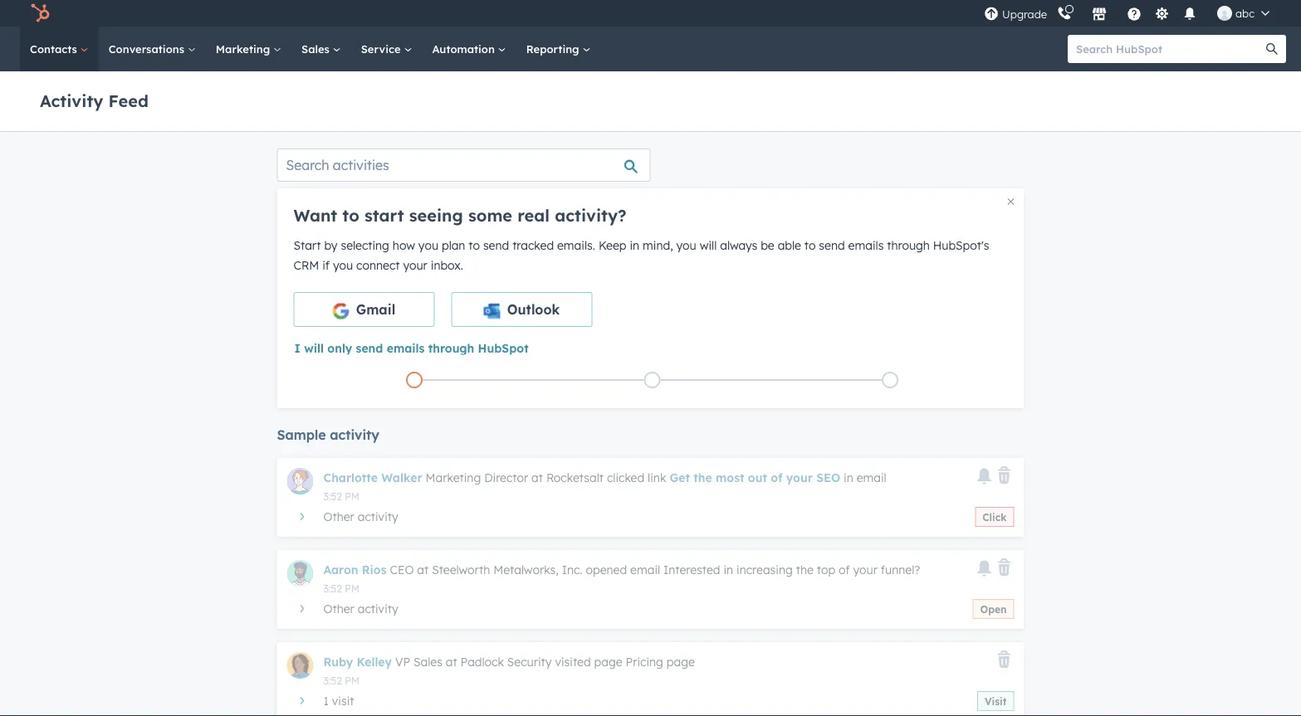 Task type: vqa. For each thing, say whether or not it's contained in the screenshot.
the bottommost the
yes



Task type: locate. For each thing, give the bounding box(es) containing it.
marketing
[[216, 42, 273, 56], [426, 471, 481, 485]]

1 vertical spatial at
[[417, 563, 429, 578]]

through
[[887, 238, 930, 253], [428, 341, 474, 355]]

at right ceo
[[417, 563, 429, 578]]

page right visited
[[594, 655, 622, 670]]

1 horizontal spatial of
[[839, 563, 850, 578]]

abc
[[1236, 6, 1255, 20]]

charlotte walker marketing director at rocketsalt clicked link get the most out of your seo in email
[[323, 471, 887, 485]]

sales
[[301, 42, 333, 56], [414, 655, 442, 670]]

3 3:52 pm from the top
[[323, 675, 360, 687]]

want
[[294, 205, 337, 226]]

funnel?
[[881, 563, 920, 578]]

2 vertical spatial 3:52 pm
[[323, 675, 360, 687]]

2 horizontal spatial at
[[531, 471, 543, 485]]

pm down charlotte in the bottom of the page
[[345, 490, 360, 503]]

1 vertical spatial pm
[[345, 582, 360, 595]]

page right pricing
[[667, 655, 695, 670]]

2 vertical spatial at
[[446, 655, 457, 670]]

security
[[507, 655, 552, 670]]

3:52 down the ruby
[[323, 675, 342, 687]]

Search activities search field
[[277, 149, 651, 182]]

2 horizontal spatial your
[[853, 563, 878, 578]]

2 pm from the top
[[345, 582, 360, 595]]

pricing
[[626, 655, 663, 670]]

3 3:52 from the top
[[323, 675, 342, 687]]

0 horizontal spatial emails
[[387, 341, 425, 355]]

feed
[[108, 90, 149, 111]]

in right seo
[[844, 471, 853, 485]]

0 vertical spatial will
[[700, 238, 717, 253]]

pm for aaron rios
[[345, 582, 360, 595]]

0 horizontal spatial through
[[428, 341, 474, 355]]

1 vertical spatial your
[[786, 471, 813, 485]]

0 vertical spatial in
[[630, 238, 639, 253]]

email right opened
[[630, 563, 660, 578]]

activity
[[40, 90, 103, 111]]

1 horizontal spatial send
[[483, 238, 509, 253]]

2 vertical spatial pm
[[345, 675, 360, 687]]

service
[[361, 42, 404, 56]]

hubspot image
[[30, 3, 50, 23]]

emails
[[848, 238, 884, 253], [387, 341, 425, 355]]

emails inside "start by selecting how you plan to send tracked emails. keep in mind, you will always be able to send emails through hubspot's crm if you connect your inbox."
[[848, 238, 884, 253]]

3:52 pm down aaron
[[323, 582, 360, 595]]

1 horizontal spatial you
[[418, 238, 438, 253]]

2 3:52 from the top
[[323, 582, 342, 595]]

visited
[[555, 655, 591, 670]]

3:52 pm down charlotte in the bottom of the page
[[323, 490, 360, 503]]

sales right vp
[[414, 655, 442, 670]]

real
[[517, 205, 550, 226]]

3:52 pm
[[323, 490, 360, 503], [323, 582, 360, 595], [323, 675, 360, 687]]

0 vertical spatial marketing
[[216, 42, 273, 56]]

notifications button
[[1176, 0, 1204, 27]]

to right able
[[804, 238, 816, 253]]

1 horizontal spatial will
[[700, 238, 717, 253]]

in
[[630, 238, 639, 253], [844, 471, 853, 485], [724, 563, 733, 578]]

through left "hubspot"
[[428, 341, 474, 355]]

3:52 down aaron
[[323, 582, 342, 595]]

pm
[[345, 490, 360, 503], [345, 582, 360, 595], [345, 675, 360, 687]]

seo
[[816, 471, 840, 485]]

email right seo
[[857, 471, 887, 485]]

send right only
[[356, 341, 383, 355]]

keep
[[599, 238, 626, 253]]

activity feed
[[40, 90, 149, 111]]

0 vertical spatial pm
[[345, 490, 360, 503]]

of right out
[[771, 471, 783, 485]]

sales left service
[[301, 42, 333, 56]]

your
[[403, 258, 427, 273], [786, 471, 813, 485], [853, 563, 878, 578]]

1 vertical spatial marketing
[[426, 471, 481, 485]]

at for director
[[531, 471, 543, 485]]

0 vertical spatial through
[[887, 238, 930, 253]]

0 vertical spatial sales
[[301, 42, 333, 56]]

emails right able
[[848, 238, 884, 253]]

2 horizontal spatial send
[[819, 238, 845, 253]]

inc.
[[562, 563, 583, 578]]

ruby
[[323, 655, 353, 670]]

in left the "increasing"
[[724, 563, 733, 578]]

3:52
[[323, 490, 342, 503], [323, 582, 342, 595], [323, 675, 342, 687]]

your left seo
[[786, 471, 813, 485]]

0 vertical spatial 3:52 pm
[[323, 490, 360, 503]]

0 horizontal spatial send
[[356, 341, 383, 355]]

pm for charlotte walker
[[345, 490, 360, 503]]

1 vertical spatial in
[[844, 471, 853, 485]]

upgrade
[[1002, 7, 1047, 21]]

you
[[418, 238, 438, 253], [676, 238, 696, 253], [333, 258, 353, 273]]

in inside "start by selecting how you plan to send tracked emails. keep in mind, you will always be able to send emails through hubspot's crm if you connect your inbox."
[[630, 238, 639, 253]]

1 vertical spatial the
[[796, 563, 814, 578]]

sample
[[277, 427, 326, 443]]

send
[[483, 238, 509, 253], [819, 238, 845, 253], [356, 341, 383, 355]]

will inside "start by selecting how you plan to send tracked emails. keep in mind, you will always be able to send emails through hubspot's crm if you connect your inbox."
[[700, 238, 717, 253]]

through left hubspot's
[[887, 238, 930, 253]]

of right top
[[839, 563, 850, 578]]

email
[[857, 471, 887, 485], [630, 563, 660, 578]]

send down some
[[483, 238, 509, 253]]

0 horizontal spatial will
[[304, 341, 324, 355]]

steelworth
[[432, 563, 490, 578]]

pm down ruby kelley link
[[345, 675, 360, 687]]

how
[[393, 238, 415, 253]]

aaron rios ceo at steelworth metalworks, inc. opened email interested in increasing the top of your funnel?
[[323, 563, 920, 578]]

will inside button
[[304, 341, 324, 355]]

will right i
[[304, 341, 324, 355]]

0 horizontal spatial of
[[771, 471, 783, 485]]

1 page from the left
[[594, 655, 622, 670]]

3:52 down charlotte in the bottom of the page
[[323, 490, 342, 503]]

0 horizontal spatial your
[[403, 258, 427, 273]]

hubspot link
[[20, 3, 62, 23]]

marketplaces button
[[1082, 0, 1117, 27]]

menu
[[982, 0, 1281, 27]]

of
[[771, 471, 783, 485], [839, 563, 850, 578]]

notifications image
[[1182, 7, 1197, 22]]

out
[[748, 471, 767, 485]]

list
[[295, 369, 1009, 392]]

0 horizontal spatial the
[[694, 471, 712, 485]]

your down the how
[[403, 258, 427, 273]]

at for sales
[[446, 655, 457, 670]]

0 horizontal spatial sales
[[301, 42, 333, 56]]

1 3:52 from the top
[[323, 490, 342, 503]]

Search HubSpot search field
[[1068, 35, 1271, 63]]

0 horizontal spatial at
[[417, 563, 429, 578]]

0 horizontal spatial to
[[342, 205, 359, 226]]

hubspot's
[[933, 238, 989, 253]]

seeing
[[409, 205, 463, 226]]

pm down "aaron rios" "link"
[[345, 582, 360, 595]]

3:52 pm for charlotte walker
[[323, 490, 360, 503]]

marketing left sales link
[[216, 42, 273, 56]]

at left 'padlock'
[[446, 655, 457, 670]]

at right director
[[531, 471, 543, 485]]

to up selecting
[[342, 205, 359, 226]]

padlock
[[460, 655, 504, 670]]

to
[[342, 205, 359, 226], [469, 238, 480, 253], [804, 238, 816, 253]]

ruby kelley link
[[323, 655, 392, 670]]

1 horizontal spatial in
[[724, 563, 733, 578]]

1 vertical spatial through
[[428, 341, 474, 355]]

2 vertical spatial your
[[853, 563, 878, 578]]

send inside button
[[356, 341, 383, 355]]

the right get
[[694, 471, 712, 485]]

the
[[694, 471, 712, 485], [796, 563, 814, 578]]

3 pm from the top
[[345, 675, 360, 687]]

you right the mind,
[[676, 238, 696, 253]]

1 pm from the top
[[345, 490, 360, 503]]

0 vertical spatial emails
[[848, 238, 884, 253]]

the left top
[[796, 563, 814, 578]]

emails inside button
[[387, 341, 425, 355]]

emails down gmail in the left of the page
[[387, 341, 425, 355]]

2 3:52 pm from the top
[[323, 582, 360, 595]]

you right the how
[[418, 238, 438, 253]]

menu containing abc
[[982, 0, 1281, 27]]

i will only send emails through hubspot
[[294, 341, 529, 355]]

send right able
[[819, 238, 845, 253]]

3:52 for aaron rios
[[323, 582, 342, 595]]

in right keep
[[630, 238, 639, 253]]

0 horizontal spatial page
[[594, 655, 622, 670]]

0 vertical spatial at
[[531, 471, 543, 485]]

0 vertical spatial of
[[771, 471, 783, 485]]

0 vertical spatial 3:52
[[323, 490, 342, 503]]

1 horizontal spatial at
[[446, 655, 457, 670]]

aaron
[[323, 563, 358, 578]]

will left always
[[700, 238, 717, 253]]

you right if
[[333, 258, 353, 273]]

outlook
[[507, 301, 560, 318]]

1 vertical spatial email
[[630, 563, 660, 578]]

1 horizontal spatial page
[[667, 655, 695, 670]]

increasing
[[737, 563, 793, 578]]

1 horizontal spatial through
[[887, 238, 930, 253]]

start by selecting how you plan to send tracked emails. keep in mind, you will always be able to send emails through hubspot's crm if you connect your inbox.
[[294, 238, 989, 273]]

1 vertical spatial 3:52
[[323, 582, 342, 595]]

marketing link
[[206, 27, 291, 71]]

page
[[594, 655, 622, 670], [667, 655, 695, 670]]

if
[[322, 258, 330, 273]]

0 vertical spatial email
[[857, 471, 887, 485]]

click
[[983, 511, 1007, 524]]

marketing right walker
[[426, 471, 481, 485]]

1 horizontal spatial emails
[[848, 238, 884, 253]]

1 horizontal spatial the
[[796, 563, 814, 578]]

crm
[[294, 258, 319, 273]]

will
[[700, 238, 717, 253], [304, 341, 324, 355]]

upgrade image
[[984, 7, 999, 22]]

0 vertical spatial your
[[403, 258, 427, 273]]

2 vertical spatial 3:52
[[323, 675, 342, 687]]

1 vertical spatial 3:52 pm
[[323, 582, 360, 595]]

1 vertical spatial emails
[[387, 341, 425, 355]]

3:52 pm down the ruby
[[323, 675, 360, 687]]

your left funnel?
[[853, 563, 878, 578]]

1 3:52 pm from the top
[[323, 490, 360, 503]]

1 horizontal spatial sales
[[414, 655, 442, 670]]

1 vertical spatial will
[[304, 341, 324, 355]]

to right plan
[[469, 238, 480, 253]]

0 horizontal spatial email
[[630, 563, 660, 578]]

0 horizontal spatial in
[[630, 238, 639, 253]]



Task type: describe. For each thing, give the bounding box(es) containing it.
marketplaces image
[[1092, 7, 1107, 22]]

able
[[778, 238, 801, 253]]

start
[[294, 238, 321, 253]]

0 vertical spatial the
[[694, 471, 712, 485]]

automation
[[432, 42, 498, 56]]

metalworks,
[[493, 563, 559, 578]]

3:52 pm for ruby kelley
[[323, 675, 360, 687]]

help button
[[1120, 0, 1148, 27]]

through inside "start by selecting how you plan to send tracked emails. keep in mind, you will always be able to send emails through hubspot's crm if you connect your inbox."
[[887, 238, 930, 253]]

activity
[[330, 427, 379, 443]]

inbox.
[[431, 258, 463, 273]]

selecting
[[341, 238, 389, 253]]

through inside button
[[428, 341, 474, 355]]

some
[[468, 205, 512, 226]]

service link
[[351, 27, 422, 71]]

search button
[[1258, 35, 1286, 63]]

clicked
[[607, 471, 644, 485]]

1 vertical spatial sales
[[414, 655, 442, 670]]

charlotte walker link
[[323, 471, 422, 485]]

contacts link
[[20, 27, 99, 71]]

0 horizontal spatial marketing
[[216, 42, 273, 56]]

most
[[716, 471, 744, 485]]

conversations
[[109, 42, 187, 56]]

director
[[484, 471, 528, 485]]

walker
[[381, 471, 422, 485]]

1 horizontal spatial to
[[469, 238, 480, 253]]

conversations link
[[99, 27, 206, 71]]

2 horizontal spatial to
[[804, 238, 816, 253]]

calling icon image
[[1057, 6, 1072, 21]]

help image
[[1127, 7, 1142, 22]]

activity?
[[555, 205, 627, 226]]

rocketsalt
[[546, 471, 604, 485]]

top
[[817, 563, 835, 578]]

sales link
[[291, 27, 351, 71]]

your inside "start by selecting how you plan to send tracked emails. keep in mind, you will always be able to send emails through hubspot's crm if you connect your inbox."
[[403, 258, 427, 273]]

be
[[761, 238, 774, 253]]

gary orlando image
[[1217, 6, 1232, 21]]

1 vertical spatial of
[[839, 563, 850, 578]]

contacts
[[30, 42, 80, 56]]

close image
[[1008, 198, 1014, 205]]

sample activity
[[277, 427, 379, 443]]

1 horizontal spatial your
[[786, 471, 813, 485]]

get
[[670, 471, 690, 485]]

charlotte
[[323, 471, 378, 485]]

i
[[294, 341, 301, 355]]

tracked
[[512, 238, 554, 253]]

2 page from the left
[[667, 655, 695, 670]]

2 vertical spatial in
[[724, 563, 733, 578]]

settings link
[[1152, 5, 1172, 22]]

onboarding.steps.sendtrackedemailingmail.title image
[[648, 377, 656, 385]]

interested
[[664, 563, 720, 578]]

Outlook checkbox
[[451, 292, 592, 327]]

automation link
[[422, 27, 516, 71]]

emails.
[[557, 238, 595, 253]]

mind,
[[643, 238, 673, 253]]

2 horizontal spatial you
[[676, 238, 696, 253]]

settings image
[[1155, 7, 1170, 22]]

start
[[364, 205, 404, 226]]

Gmail checkbox
[[294, 292, 435, 327]]

i will only send emails through hubspot button
[[294, 341, 529, 356]]

2 horizontal spatial in
[[844, 471, 853, 485]]

pm for ruby kelley
[[345, 675, 360, 687]]

search image
[[1266, 43, 1278, 55]]

3:52 pm for aaron rios
[[323, 582, 360, 595]]

ruby kelley vp sales at padlock security visited page pricing page
[[323, 655, 695, 670]]

plan
[[442, 238, 465, 253]]

open
[[980, 603, 1007, 616]]

0 horizontal spatial you
[[333, 258, 353, 273]]

1 horizontal spatial email
[[857, 471, 887, 485]]

vp
[[395, 655, 410, 670]]

opened
[[586, 563, 627, 578]]

by
[[324, 238, 338, 253]]

ceo
[[390, 563, 414, 578]]

aaron rios link
[[323, 563, 387, 578]]

visit
[[985, 695, 1007, 708]]

link
[[648, 471, 666, 485]]

only
[[327, 341, 352, 355]]

rios
[[362, 563, 387, 578]]

reporting link
[[516, 27, 601, 71]]

reporting
[[526, 42, 582, 56]]

get the most out of your seo link
[[670, 471, 840, 485]]

3:52 for ruby kelley
[[323, 675, 342, 687]]

3:52 for charlotte walker
[[323, 490, 342, 503]]

want to start seeing some real activity?
[[294, 205, 627, 226]]

abc button
[[1207, 0, 1280, 27]]

connect
[[356, 258, 400, 273]]

always
[[720, 238, 758, 253]]

kelley
[[357, 655, 392, 670]]

1 horizontal spatial marketing
[[426, 471, 481, 485]]

calling icon button
[[1050, 2, 1079, 24]]

onboarding.steps.finalstep.title image
[[886, 377, 894, 385]]

hubspot
[[478, 341, 529, 355]]

gmail
[[356, 301, 395, 318]]



